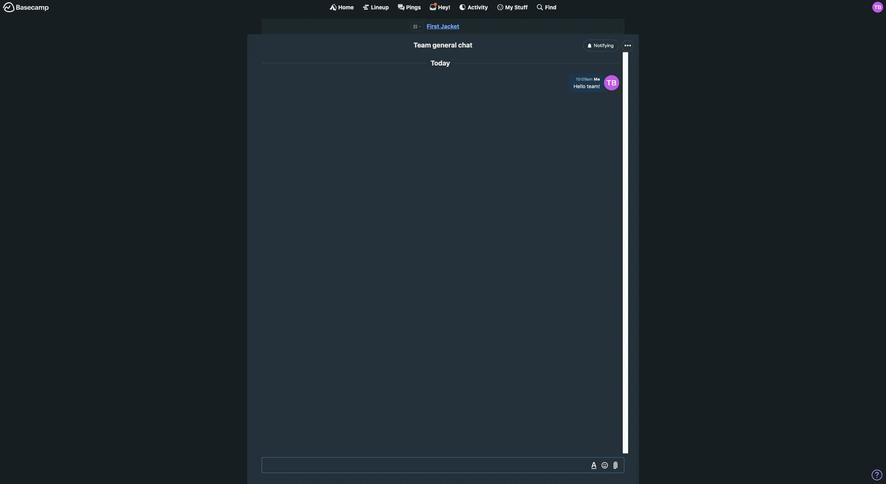 Task type: vqa. For each thing, say whether or not it's contained in the screenshot.
every
no



Task type: locate. For each thing, give the bounding box(es) containing it.
notifying
[[594, 43, 614, 48]]

first jacket
[[427, 23, 460, 30]]

10:09am link
[[576, 77, 593, 82]]

lineup link
[[363, 4, 389, 11]]

10:09am element
[[576, 77, 593, 82]]

1 horizontal spatial tyler black image
[[873, 2, 884, 13]]

today
[[431, 59, 450, 67]]

None text field
[[262, 458, 625, 474]]

activity link
[[459, 4, 488, 11]]

10:09am hello team!
[[574, 77, 601, 89]]

main element
[[0, 0, 887, 14]]

hello
[[574, 83, 586, 89]]

my stuff
[[506, 4, 528, 10]]

notifying link
[[584, 40, 619, 52]]

home link
[[330, 4, 354, 11]]

0 horizontal spatial tyler black image
[[605, 75, 620, 90]]

home
[[339, 4, 354, 10]]

team general chat
[[414, 41, 473, 49]]

lineup
[[371, 4, 389, 10]]

switch accounts image
[[3, 2, 49, 13]]

tyler black image
[[873, 2, 884, 13], [605, 75, 620, 90]]



Task type: describe. For each thing, give the bounding box(es) containing it.
find button
[[537, 4, 557, 11]]

pings button
[[398, 4, 421, 11]]

0 vertical spatial tyler black image
[[873, 2, 884, 13]]

chat
[[459, 41, 473, 49]]

1 vertical spatial tyler black image
[[605, 75, 620, 90]]

stuff
[[515, 4, 528, 10]]

10:09am
[[576, 77, 593, 82]]

my stuff button
[[497, 4, 528, 11]]

team
[[414, 41, 431, 49]]

first
[[427, 23, 440, 30]]

first jacket link
[[427, 23, 460, 30]]

hey!
[[439, 4, 451, 10]]

jacket
[[441, 23, 460, 30]]

activity
[[468, 4, 488, 10]]

my
[[506, 4, 514, 10]]

find
[[546, 4, 557, 10]]

general
[[433, 41, 457, 49]]

pings
[[406, 4, 421, 10]]

hey! button
[[430, 3, 451, 11]]

team!
[[587, 83, 601, 89]]



